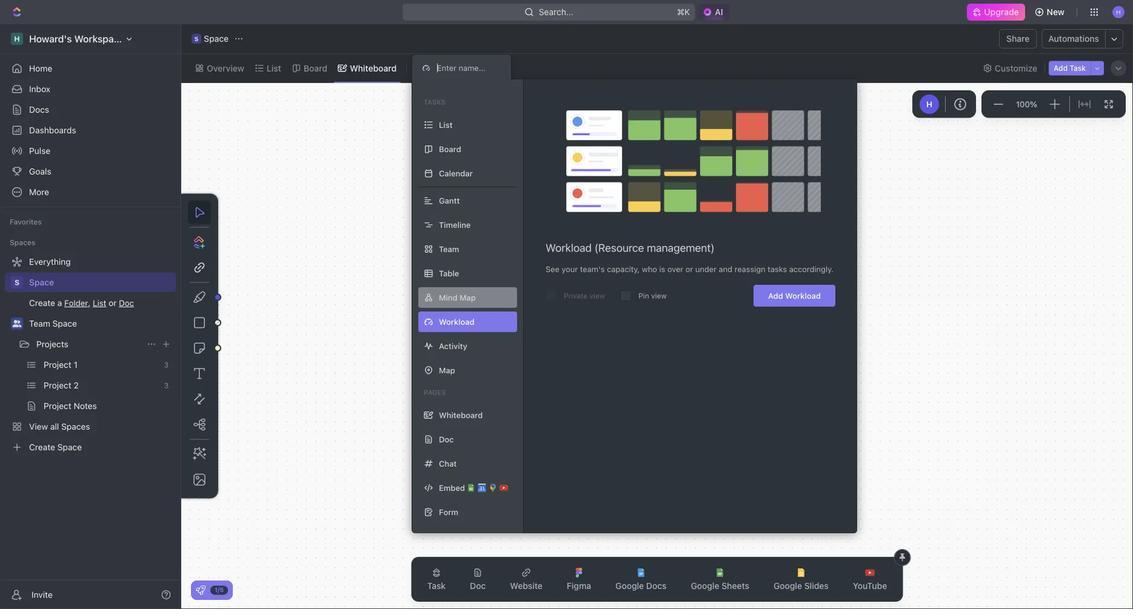 Task type: describe. For each thing, give the bounding box(es) containing it.
100%
[[1017, 99, 1038, 109]]

add for add workload
[[769, 291, 784, 301]]

overview link
[[204, 60, 244, 77]]

mind map
[[439, 293, 476, 302]]

0 vertical spatial list
[[267, 63, 281, 73]]

reassign
[[735, 265, 766, 274]]

s for s space
[[194, 35, 199, 42]]

table
[[439, 269, 459, 278]]

docs inside button
[[647, 581, 667, 591]]

0 vertical spatial doc
[[439, 435, 454, 444]]

board link
[[301, 60, 328, 77]]

management)
[[647, 241, 715, 254]]

1 horizontal spatial list
[[439, 120, 453, 130]]

projects link
[[36, 335, 142, 354]]

your
[[562, 265, 578, 274]]

favorites button
[[5, 215, 47, 229]]

dashboards link
[[5, 121, 176, 140]]

0 horizontal spatial whiteboard
[[350, 63, 397, 73]]

new
[[1047, 7, 1065, 17]]

team for team
[[439, 245, 459, 254]]

customize button
[[980, 60, 1042, 77]]

inbox
[[29, 84, 50, 94]]

sheets
[[722, 581, 750, 591]]

google slides button
[[764, 561, 839, 599]]

(resource
[[595, 241, 645, 254]]

chat
[[439, 460, 457, 469]]

pin
[[639, 292, 650, 300]]

doc inside button
[[470, 581, 486, 591]]

team space link
[[29, 314, 173, 334]]

whiteboard link
[[348, 60, 397, 77]]

space for s space
[[204, 34, 229, 44]]

s for s
[[15, 278, 19, 287]]

pages
[[424, 389, 446, 397]]

embed
[[439, 484, 465, 493]]

add workload
[[769, 291, 821, 301]]

s space
[[194, 34, 229, 44]]

sidebar navigation
[[0, 24, 181, 610]]

view for private view
[[590, 292, 606, 300]]

1/5
[[215, 587, 224, 594]]

see
[[546, 265, 560, 274]]

1 horizontal spatial space, , element
[[192, 34, 201, 44]]

task inside task button
[[428, 581, 446, 591]]

calendar
[[439, 169, 473, 178]]

google sheets button
[[682, 561, 759, 599]]

task button
[[418, 561, 456, 599]]

under
[[696, 265, 717, 274]]

task inside add task button
[[1070, 64, 1086, 72]]

tasks
[[424, 98, 446, 106]]

space link
[[29, 273, 173, 292]]

add for add task
[[1054, 64, 1068, 72]]

0 vertical spatial map
[[460, 293, 476, 302]]

0 horizontal spatial workload
[[546, 241, 592, 254]]

space inside "link"
[[29, 278, 54, 288]]

over
[[668, 265, 684, 274]]

figma button
[[557, 561, 601, 599]]

new button
[[1030, 2, 1073, 22]]

tree inside 'sidebar' navigation
[[5, 252, 176, 457]]

google for google docs
[[616, 581, 644, 591]]

team for team space
[[29, 319, 50, 329]]

gantt
[[439, 196, 460, 205]]

google slides
[[774, 581, 829, 591]]

figma
[[567, 581, 592, 591]]

youtube button
[[844, 561, 897, 599]]

slides
[[805, 581, 829, 591]]

⌘k
[[677, 7, 690, 17]]

spaces
[[10, 238, 35, 247]]

1 vertical spatial map
[[439, 366, 455, 375]]

docs link
[[5, 100, 176, 120]]

view for pin view
[[652, 292, 667, 300]]

share button
[[1000, 29, 1038, 49]]

upgrade link
[[968, 4, 1026, 21]]

workload (resource management)
[[546, 241, 715, 254]]



Task type: vqa. For each thing, say whether or not it's contained in the screenshot.
"Observatory"
no



Task type: locate. For each thing, give the bounding box(es) containing it.
home link
[[5, 59, 176, 78]]

see your team's capacity, who is over or under and reassign tasks accordingly.
[[546, 265, 834, 274]]

1 vertical spatial board
[[439, 145, 461, 154]]

0 horizontal spatial s
[[15, 278, 19, 287]]

list left board link
[[267, 63, 281, 73]]

map
[[460, 293, 476, 302], [439, 366, 455, 375]]

2 view from the left
[[652, 292, 667, 300]]

team up "table"
[[439, 245, 459, 254]]

youtube
[[853, 581, 888, 591]]

website
[[510, 581, 543, 591]]

h
[[927, 100, 933, 109]]

automations
[[1049, 34, 1100, 44]]

pulse
[[29, 146, 50, 156]]

workload
[[546, 241, 592, 254], [786, 291, 821, 301]]

google docs
[[616, 581, 667, 591]]

search...
[[539, 7, 574, 17]]

1 vertical spatial space, , element
[[11, 277, 23, 289]]

whiteboard
[[350, 63, 397, 73], [439, 411, 483, 420]]

website button
[[501, 561, 553, 599]]

1 vertical spatial add
[[769, 291, 784, 301]]

1 view from the left
[[590, 292, 606, 300]]

1 vertical spatial task
[[428, 581, 446, 591]]

tasks
[[768, 265, 788, 274]]

favorites
[[10, 218, 42, 226]]

0 vertical spatial whiteboard
[[350, 63, 397, 73]]

s inside s space
[[194, 35, 199, 42]]

invite
[[32, 590, 53, 600]]

upgrade
[[985, 7, 1020, 17]]

task left doc button
[[428, 581, 446, 591]]

who
[[642, 265, 658, 274]]

0 horizontal spatial add
[[769, 291, 784, 301]]

goals link
[[5, 162, 176, 181]]

task
[[1070, 64, 1086, 72], [428, 581, 446, 591]]

whiteboard down pages
[[439, 411, 483, 420]]

google left slides
[[774, 581, 803, 591]]

0 horizontal spatial google
[[616, 581, 644, 591]]

0 horizontal spatial map
[[439, 366, 455, 375]]

1 horizontal spatial google
[[691, 581, 720, 591]]

3 google from the left
[[774, 581, 803, 591]]

0 vertical spatial task
[[1070, 64, 1086, 72]]

0 vertical spatial s
[[194, 35, 199, 42]]

0 horizontal spatial space, , element
[[11, 277, 23, 289]]

0 vertical spatial team
[[439, 245, 459, 254]]

google for google slides
[[774, 581, 803, 591]]

task down automations button
[[1070, 64, 1086, 72]]

map down activity
[[439, 366, 455, 375]]

1 vertical spatial space
[[29, 278, 54, 288]]

add
[[1054, 64, 1068, 72], [769, 291, 784, 301]]

docs
[[29, 105, 49, 115], [647, 581, 667, 591]]

doc button
[[461, 561, 496, 599]]

accordingly.
[[790, 265, 834, 274]]

home
[[29, 63, 52, 73]]

s inside navigation
[[15, 278, 19, 287]]

tree containing space
[[5, 252, 176, 457]]

workload down accordingly.
[[786, 291, 821, 301]]

mind
[[439, 293, 458, 302]]

100% button
[[1014, 97, 1040, 111]]

view button
[[412, 54, 451, 83]]

pin view
[[639, 292, 667, 300]]

team right user group image
[[29, 319, 50, 329]]

s
[[194, 35, 199, 42], [15, 278, 19, 287]]

add task button
[[1050, 61, 1091, 76]]

team inside 'sidebar' navigation
[[29, 319, 50, 329]]

whiteboard left view dropdown button
[[350, 63, 397, 73]]

customize
[[995, 63, 1038, 73]]

space up overview link
[[204, 34, 229, 44]]

doc up chat
[[439, 435, 454, 444]]

1 horizontal spatial team
[[439, 245, 459, 254]]

board up calendar
[[439, 145, 461, 154]]

1 vertical spatial workload
[[786, 291, 821, 301]]

1 horizontal spatial whiteboard
[[439, 411, 483, 420]]

0 horizontal spatial doc
[[439, 435, 454, 444]]

1 vertical spatial docs
[[647, 581, 667, 591]]

automations button
[[1043, 30, 1106, 48]]

view button
[[412, 60, 451, 77]]

timeline
[[439, 221, 471, 230]]

view
[[590, 292, 606, 300], [652, 292, 667, 300]]

1 horizontal spatial docs
[[647, 581, 667, 591]]

or
[[686, 265, 694, 274]]

1 horizontal spatial map
[[460, 293, 476, 302]]

tree
[[5, 252, 176, 457]]

onboarding checklist button element
[[196, 586, 206, 596]]

add down tasks
[[769, 291, 784, 301]]

1 vertical spatial list
[[439, 120, 453, 130]]

0 vertical spatial board
[[304, 63, 328, 73]]

0 horizontal spatial list
[[267, 63, 281, 73]]

board
[[304, 63, 328, 73], [439, 145, 461, 154]]

docs inside 'sidebar' navigation
[[29, 105, 49, 115]]

2 vertical spatial space
[[53, 319, 77, 329]]

list down tasks
[[439, 120, 453, 130]]

1 vertical spatial team
[[29, 319, 50, 329]]

1 horizontal spatial doc
[[470, 581, 486, 591]]

inbox link
[[5, 79, 176, 99]]

space up team space
[[29, 278, 54, 288]]

form
[[439, 508, 459, 517]]

view right pin
[[652, 292, 667, 300]]

share
[[1007, 34, 1030, 44]]

1 vertical spatial s
[[15, 278, 19, 287]]

and
[[719, 265, 733, 274]]

list link
[[264, 60, 281, 77]]

list
[[267, 63, 281, 73], [439, 120, 453, 130]]

google right figma
[[616, 581, 644, 591]]

pulse link
[[5, 141, 176, 161]]

0 vertical spatial space
[[204, 34, 229, 44]]

activity
[[439, 342, 468, 351]]

0 vertical spatial space, , element
[[192, 34, 201, 44]]

0 horizontal spatial task
[[428, 581, 446, 591]]

google sheets
[[691, 581, 750, 591]]

board inside board link
[[304, 63, 328, 73]]

0 vertical spatial workload
[[546, 241, 592, 254]]

goals
[[29, 167, 51, 177]]

1 horizontal spatial s
[[194, 35, 199, 42]]

2 horizontal spatial google
[[774, 581, 803, 591]]

private
[[564, 292, 588, 300]]

capacity,
[[607, 265, 640, 274]]

private view
[[564, 292, 606, 300]]

workload up your
[[546, 241, 592, 254]]

google left sheets
[[691, 581, 720, 591]]

board right list link
[[304, 63, 328, 73]]

0 vertical spatial docs
[[29, 105, 49, 115]]

1 horizontal spatial task
[[1070, 64, 1086, 72]]

user group image
[[12, 320, 22, 328]]

1 horizontal spatial board
[[439, 145, 461, 154]]

1 vertical spatial doc
[[470, 581, 486, 591]]

view right private
[[590, 292, 606, 300]]

space up projects
[[53, 319, 77, 329]]

space, , element
[[192, 34, 201, 44], [11, 277, 23, 289]]

1 google from the left
[[616, 581, 644, 591]]

space for team space
[[53, 319, 77, 329]]

add down automations button
[[1054, 64, 1068, 72]]

overview
[[207, 63, 244, 73]]

1 horizontal spatial workload
[[786, 291, 821, 301]]

onboarding checklist button image
[[196, 586, 206, 596]]

dashboards
[[29, 125, 76, 135]]

view
[[428, 63, 447, 73]]

team space
[[29, 319, 77, 329]]

0 horizontal spatial view
[[590, 292, 606, 300]]

0 vertical spatial add
[[1054, 64, 1068, 72]]

1 horizontal spatial view
[[652, 292, 667, 300]]

space
[[204, 34, 229, 44], [29, 278, 54, 288], [53, 319, 77, 329]]

is
[[660, 265, 666, 274]]

Enter name... field
[[436, 63, 502, 73]]

0 horizontal spatial docs
[[29, 105, 49, 115]]

map right mind
[[460, 293, 476, 302]]

0 horizontal spatial team
[[29, 319, 50, 329]]

1 vertical spatial whiteboard
[[439, 411, 483, 420]]

2 google from the left
[[691, 581, 720, 591]]

doc right task button
[[470, 581, 486, 591]]

team's
[[580, 265, 605, 274]]

google for google sheets
[[691, 581, 720, 591]]

1 horizontal spatial add
[[1054, 64, 1068, 72]]

google inside button
[[616, 581, 644, 591]]

add task
[[1054, 64, 1086, 72]]

0 horizontal spatial board
[[304, 63, 328, 73]]

google docs button
[[606, 561, 677, 599]]

add inside button
[[1054, 64, 1068, 72]]

projects
[[36, 339, 68, 349]]

doc
[[439, 435, 454, 444], [470, 581, 486, 591]]

space, , element inside tree
[[11, 277, 23, 289]]



